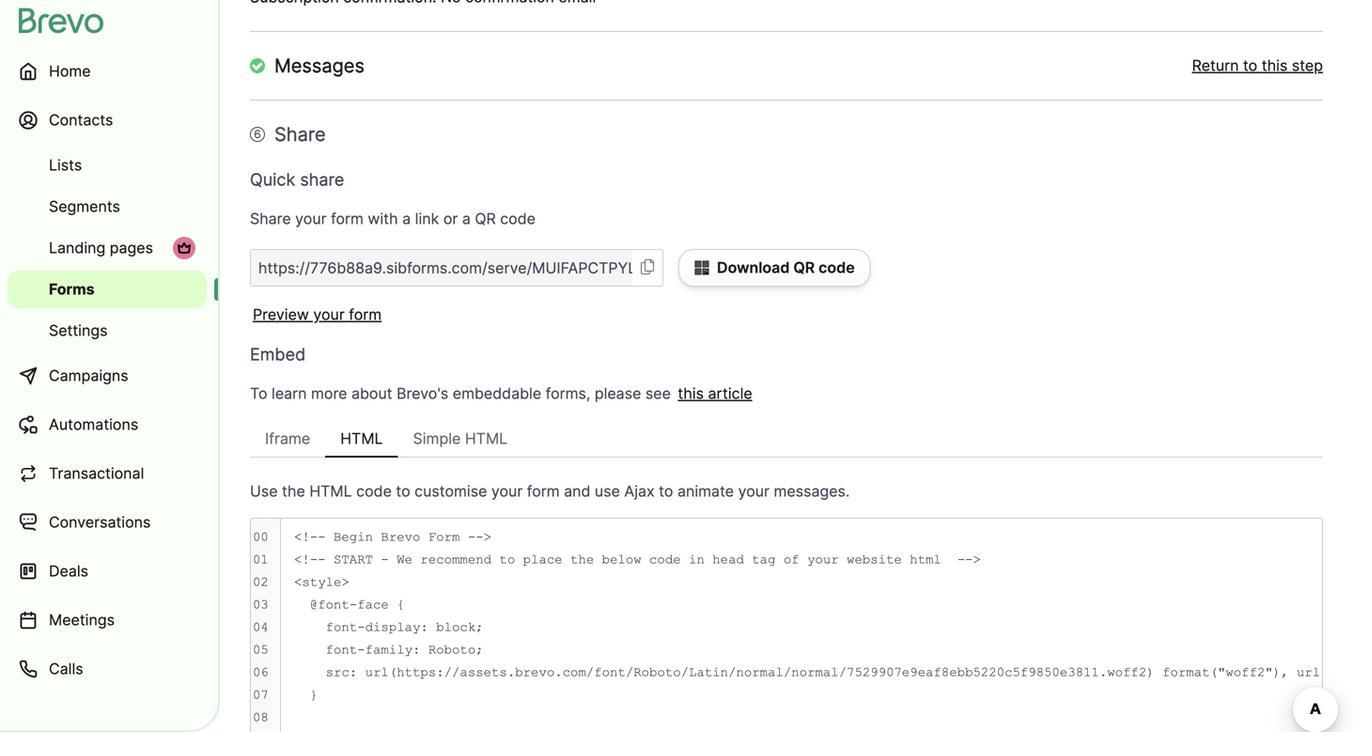 Task type: locate. For each thing, give the bounding box(es) containing it.
2 horizontal spatial to
[[1243, 56, 1258, 75]]

simple
[[413, 429, 461, 448]]

this inside button
[[1262, 56, 1288, 75]]

form for preview
[[349, 305, 382, 324]]

1 horizontal spatial a
[[462, 210, 471, 228]]

more
[[311, 384, 347, 403]]

return image
[[250, 58, 265, 73]]

use
[[250, 482, 278, 500]]

to
[[1243, 56, 1258, 75], [396, 482, 410, 500], [659, 482, 673, 500]]

share for share
[[274, 123, 326, 146]]

with
[[368, 210, 398, 228]]

1 vertical spatial code
[[819, 258, 855, 277]]

your down 'share'
[[295, 210, 327, 228]]

1 vertical spatial share
[[250, 210, 291, 228]]

this right the see
[[678, 384, 704, 403]]

0 horizontal spatial a
[[402, 210, 411, 228]]

08
[[253, 710, 269, 725]]

the
[[282, 482, 305, 500]]

05
[[253, 643, 269, 657]]

6
[[254, 127, 261, 141]]

form
[[331, 210, 364, 228], [349, 305, 382, 324], [527, 482, 560, 500]]

qr
[[475, 210, 496, 228], [793, 258, 815, 277]]

to left customise
[[396, 482, 410, 500]]

quick
[[250, 169, 295, 190]]

qr right "download"
[[793, 258, 815, 277]]

a right or
[[462, 210, 471, 228]]

segments link
[[8, 188, 207, 226]]

share down quick
[[250, 210, 291, 228]]

return to this step
[[1192, 56, 1323, 75]]

2 vertical spatial code
[[356, 482, 392, 500]]

to learn more about brevo's embeddable forms, please see this article
[[250, 384, 752, 403]]

animate
[[677, 482, 734, 500]]

0 horizontal spatial qr
[[475, 210, 496, 228]]

0 vertical spatial share
[[274, 123, 326, 146]]

use
[[595, 482, 620, 500]]

brevo's
[[397, 384, 448, 403]]

landing pages link
[[8, 229, 207, 267]]

code right "download"
[[819, 258, 855, 277]]

share right 6
[[274, 123, 326, 146]]

a left link
[[402, 210, 411, 228]]

preview your form link
[[250, 305, 382, 324]]

share
[[274, 123, 326, 146], [250, 210, 291, 228]]

form left and
[[527, 482, 560, 500]]

download qr code button
[[678, 249, 871, 287]]

lists link
[[8, 147, 207, 184]]

deals link
[[8, 549, 207, 594]]

1 vertical spatial qr
[[793, 258, 815, 277]]

a
[[402, 210, 411, 228], [462, 210, 471, 228]]

0 vertical spatial form
[[331, 210, 364, 228]]

lists
[[49, 156, 82, 174]]

this left step
[[1262, 56, 1288, 75]]

code down the html link
[[356, 482, 392, 500]]

code
[[500, 210, 536, 228], [819, 258, 855, 277], [356, 482, 392, 500]]

0 vertical spatial code
[[500, 210, 536, 228]]

1 horizontal spatial qr
[[793, 258, 815, 277]]

calls
[[49, 660, 83, 678]]

to right return
[[1243, 56, 1258, 75]]

deals
[[49, 562, 88, 580]]

your right "preview"
[[313, 305, 345, 324]]

1 horizontal spatial code
[[500, 210, 536, 228]]

1 vertical spatial form
[[349, 305, 382, 324]]

return
[[1192, 56, 1239, 75]]

your right animate
[[738, 482, 770, 500]]

None text field
[[251, 250, 632, 286]]

simple html link
[[398, 420, 523, 458]]

contacts link
[[8, 98, 207, 143]]

this
[[1262, 56, 1288, 75], [678, 384, 704, 403]]

qr inside button
[[793, 258, 815, 277]]

2 horizontal spatial code
[[819, 258, 855, 277]]

to inside button
[[1243, 56, 1258, 75]]

1 horizontal spatial this
[[1262, 56, 1288, 75]]

0 vertical spatial qr
[[475, 210, 496, 228]]

automations link
[[8, 402, 207, 447]]

to right ajax
[[659, 482, 673, 500]]

your
[[295, 210, 327, 228], [313, 305, 345, 324], [491, 482, 523, 500], [738, 482, 770, 500]]

code right or
[[500, 210, 536, 228]]

step
[[1292, 56, 1323, 75]]

preview your form
[[253, 305, 382, 324]]

1 vertical spatial this
[[678, 384, 704, 403]]

landing pages
[[49, 239, 153, 257]]

html link
[[325, 420, 398, 458]]

to
[[250, 384, 267, 403]]

01
[[253, 553, 269, 567]]

segments
[[49, 197, 120, 216]]

form left with
[[331, 210, 364, 228]]

2 vertical spatial form
[[527, 482, 560, 500]]

messages.
[[774, 482, 850, 500]]

form up about
[[349, 305, 382, 324]]

02
[[253, 575, 269, 590]]

html
[[340, 429, 383, 448], [465, 429, 508, 448], [309, 482, 352, 500]]

use the html code to customise your form and use ajax to animate your messages.
[[250, 482, 850, 500]]

campaigns
[[49, 366, 128, 385]]

qr right or
[[475, 210, 496, 228]]

0 vertical spatial this
[[1262, 56, 1288, 75]]



Task type: describe. For each thing, give the bounding box(es) containing it.
share your form with a link or a qr code
[[250, 210, 536, 228]]

share for share your form with a link or a qr code
[[250, 210, 291, 228]]

conversations link
[[8, 500, 207, 545]]

forms link
[[8, 271, 207, 308]]

forms
[[49, 280, 95, 298]]

settings
[[49, 321, 108, 340]]

code inside button
[[819, 258, 855, 277]]

04
[[253, 620, 269, 635]]

pages
[[110, 239, 153, 257]]

00
[[253, 530, 269, 545]]

automations
[[49, 415, 138, 434]]

0 horizontal spatial this
[[678, 384, 704, 403]]

forms,
[[546, 384, 590, 403]]

embed
[[250, 344, 306, 365]]

learn
[[272, 384, 307, 403]]

simple html
[[413, 429, 508, 448]]

calls link
[[8, 647, 207, 692]]

html down about
[[340, 429, 383, 448]]

see
[[645, 384, 671, 403]]

embeddable
[[453, 384, 541, 403]]

campaigns link
[[8, 353, 207, 398]]

form for share
[[331, 210, 364, 228]]

html right the on the left bottom
[[309, 482, 352, 500]]

landing
[[49, 239, 105, 257]]

0 horizontal spatial code
[[356, 482, 392, 500]]

settings link
[[8, 312, 207, 350]]

07
[[253, 688, 269, 702]]

0 horizontal spatial to
[[396, 482, 410, 500]]

contacts
[[49, 111, 113, 129]]

iframe
[[265, 429, 310, 448]]

your right customise
[[491, 482, 523, 500]]

quick share
[[250, 169, 344, 190]]

return to this step button
[[1192, 55, 1323, 77]]

03
[[253, 598, 269, 612]]

messages
[[274, 54, 365, 77]]

home link
[[8, 49, 207, 94]]

00 01 02 03 04 05 06 07 08
[[253, 530, 269, 725]]

meetings link
[[8, 598, 207, 643]]

link
[[415, 210, 439, 228]]

transactional link
[[8, 451, 207, 496]]

home
[[49, 62, 91, 80]]

share
[[300, 169, 344, 190]]

html down the 'embeddable'
[[465, 429, 508, 448]]

or
[[443, 210, 458, 228]]

and
[[564, 482, 591, 500]]

this article link
[[675, 384, 752, 403]]

preview
[[253, 305, 309, 324]]

left___rvooi image
[[177, 241, 192, 256]]

conversations
[[49, 513, 151, 531]]

iframe link
[[250, 420, 325, 458]]

2 a from the left
[[462, 210, 471, 228]]

download
[[717, 258, 790, 277]]

customise
[[415, 482, 487, 500]]

download qr code
[[717, 258, 855, 277]]

article
[[708, 384, 752, 403]]

ajax
[[624, 482, 655, 500]]

please
[[595, 384, 641, 403]]

1 horizontal spatial to
[[659, 482, 673, 500]]

about
[[351, 384, 392, 403]]

06
[[253, 665, 269, 680]]

meetings
[[49, 611, 115, 629]]

1 a from the left
[[402, 210, 411, 228]]

transactional
[[49, 464, 144, 483]]



Task type: vqa. For each thing, say whether or not it's contained in the screenshot.
'To learn more about Brevo's embeddable forms, please see this article'
yes



